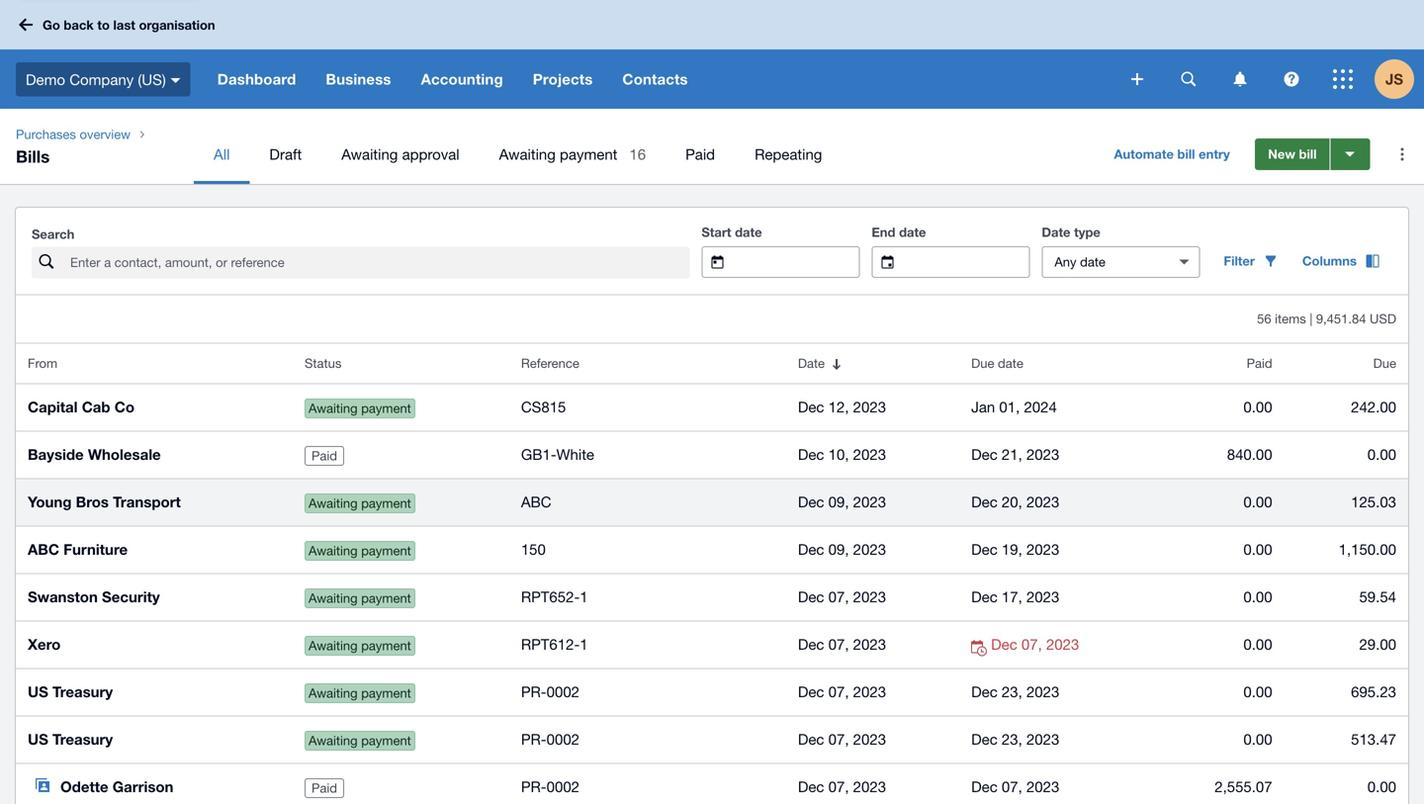 Task type: vqa. For each thing, say whether or not it's contained in the screenshot.


Task type: locate. For each thing, give the bounding box(es) containing it.
1 treasury from the top
[[52, 683, 113, 701]]

23, for 513.47
[[1002, 731, 1023, 748]]

date left type
[[1042, 225, 1071, 240]]

0 horizontal spatial date
[[798, 356, 825, 371]]

2,555.07
[[1215, 778, 1273, 795]]

2 vertical spatial pr-0002
[[521, 778, 580, 795]]

dec 07, 2023 for 695.23
[[798, 683, 887, 700]]

bills navigation
[[0, 109, 1425, 184]]

due
[[972, 356, 995, 371], [1374, 356, 1397, 371]]

js button
[[1375, 49, 1425, 109]]

date right start at the top of page
[[735, 225, 762, 240]]

dec 10, 2023
[[798, 446, 887, 463]]

bill inside button
[[1300, 146, 1317, 162]]

1 vertical spatial 0002
[[547, 731, 580, 748]]

back
[[64, 17, 94, 32]]

2 us treasury from the top
[[28, 731, 113, 748]]

transport
[[113, 493, 181, 511]]

0.00 for 59.54
[[1244, 588, 1273, 605]]

1 0002 from the top
[[547, 683, 580, 700]]

2 23, from the top
[[1002, 731, 1023, 748]]

17,
[[1002, 588, 1023, 605]]

0 vertical spatial us treasury
[[28, 683, 113, 701]]

date for start date
[[735, 225, 762, 240]]

business button
[[311, 49, 406, 109]]

svg image
[[1182, 72, 1197, 87]]

2023
[[853, 398, 887, 416], [853, 446, 887, 463], [1027, 446, 1060, 463], [853, 493, 887, 511], [1027, 493, 1060, 511], [853, 541, 887, 558], [1027, 541, 1060, 558], [853, 588, 887, 605], [1027, 588, 1060, 605], [853, 636, 887, 653], [1047, 636, 1080, 653], [853, 683, 887, 700], [1027, 683, 1060, 700], [853, 731, 887, 748], [1027, 731, 1060, 748], [853, 778, 887, 795], [1027, 778, 1060, 795]]

date inside button
[[998, 356, 1024, 371]]

1 dec 23, 2023 from the top
[[972, 683, 1060, 700]]

us treasury up odette
[[28, 731, 113, 748]]

date up 01,
[[998, 356, 1024, 371]]

19,
[[1002, 541, 1023, 558]]

1 due from the left
[[972, 356, 995, 371]]

07, for 59.54
[[829, 588, 849, 605]]

0.00 for 513.47
[[1244, 731, 1273, 748]]

pr-0002 for 695.23
[[521, 683, 580, 700]]

0 vertical spatial 09,
[[829, 493, 849, 511]]

rpt652-1 link
[[521, 585, 774, 609]]

2 vertical spatial pr-0002 link
[[521, 775, 774, 799]]

date inside button
[[798, 356, 825, 371]]

21,
[[1002, 446, 1023, 463]]

grouped payslip icon image
[[36, 779, 50, 792], [36, 779, 50, 792]]

2 vertical spatial pr-
[[521, 778, 547, 795]]

swanston security link
[[16, 573, 293, 621]]

jan
[[972, 398, 996, 416]]

0 vertical spatial date
[[1042, 225, 1071, 240]]

2 1 from the top
[[580, 636, 588, 653]]

242.00
[[1352, 398, 1397, 416]]

1 bill from the left
[[1178, 146, 1196, 162]]

payment for 695.23
[[361, 686, 411, 701]]

1 up rpt612-1
[[580, 588, 588, 605]]

1 vertical spatial pr-0002
[[521, 731, 580, 748]]

3 pr- from the top
[[521, 778, 547, 795]]

svg image left go
[[19, 18, 33, 31]]

awaiting
[[342, 145, 398, 163], [499, 145, 556, 163], [309, 401, 358, 416], [309, 496, 358, 511], [309, 543, 358, 559], [309, 591, 358, 606], [309, 638, 358, 654], [309, 686, 358, 701], [309, 733, 358, 749]]

due up jan
[[972, 356, 995, 371]]

1 us treasury link from the top
[[16, 668, 293, 716]]

1 pr- from the top
[[521, 683, 547, 700]]

2 treasury from the top
[[52, 731, 113, 748]]

svg image left js
[[1334, 69, 1353, 89]]

1 vertical spatial 1
[[580, 636, 588, 653]]

us treasury link up odette garrison link
[[16, 668, 293, 716]]

2 pr-0002 link from the top
[[521, 728, 774, 751]]

accounting button
[[406, 49, 518, 109]]

white
[[557, 446, 595, 463]]

us
[[28, 683, 48, 701], [28, 731, 48, 748]]

bill for new
[[1300, 146, 1317, 162]]

gb1-
[[521, 446, 557, 463]]

0 horizontal spatial date
[[735, 225, 762, 240]]

1 vertical spatial treasury
[[52, 731, 113, 748]]

23, for 695.23
[[1002, 683, 1023, 700]]

to
[[97, 17, 110, 32]]

dec
[[798, 398, 825, 416], [798, 446, 825, 463], [972, 446, 998, 463], [798, 493, 825, 511], [972, 493, 998, 511], [798, 541, 825, 558], [972, 541, 998, 558], [798, 588, 825, 605], [972, 588, 998, 605], [798, 636, 825, 653], [991, 636, 1018, 653], [798, 683, 825, 700], [972, 683, 998, 700], [798, 731, 825, 748], [972, 731, 998, 748], [798, 778, 825, 795], [972, 778, 998, 795]]

29.00
[[1360, 636, 1397, 653]]

3 pr-0002 link from the top
[[521, 775, 774, 799]]

09,
[[829, 493, 849, 511], [829, 541, 849, 558]]

awaiting approval
[[342, 145, 460, 163]]

us for 513.47
[[28, 731, 48, 748]]

bill left the entry
[[1178, 146, 1196, 162]]

co
[[115, 398, 135, 416]]

pr- for 513.47
[[521, 731, 547, 748]]

9,451.84
[[1317, 311, 1367, 326]]

1 vertical spatial 23,
[[1002, 731, 1023, 748]]

us for 695.23
[[28, 683, 48, 701]]

new
[[1269, 146, 1296, 162]]

dec 07, 2023 for 29.00
[[798, 636, 887, 653]]

due date
[[972, 356, 1024, 371]]

1 23, from the top
[[1002, 683, 1023, 700]]

odette garrison link
[[16, 763, 293, 804]]

1 vertical spatial abc
[[28, 541, 59, 558]]

svg image right (us)
[[171, 78, 181, 83]]

2 horizontal spatial date
[[998, 356, 1024, 371]]

abc down gb1-
[[521, 493, 552, 511]]

dec 07, 2023 for 513.47
[[798, 731, 887, 748]]

1 down rpt652-1
[[580, 636, 588, 653]]

0.00
[[1244, 398, 1273, 416], [1368, 446, 1397, 463], [1244, 493, 1273, 511], [1244, 541, 1273, 558], [1244, 588, 1273, 605], [1244, 636, 1273, 653], [1244, 683, 1273, 700], [1244, 731, 1273, 748], [1368, 778, 1397, 795]]

2 bill from the left
[[1300, 146, 1317, 162]]

1 dec 09, 2023 from the top
[[798, 493, 887, 511]]

1 horizontal spatial date
[[1042, 225, 1071, 240]]

rpt612-1 link
[[521, 633, 774, 656]]

gb1-white link
[[521, 443, 774, 466]]

1 vertical spatial us treasury
[[28, 731, 113, 748]]

purchases overview
[[16, 127, 131, 142]]

date for end date
[[899, 225, 927, 240]]

payment for 125.03
[[361, 496, 411, 511]]

awaiting for 242.00
[[309, 401, 358, 416]]

us treasury down xero
[[28, 683, 113, 701]]

new bill button
[[1256, 139, 1330, 170]]

odette
[[60, 778, 108, 796]]

2 09, from the top
[[829, 541, 849, 558]]

date up dec 12, 2023
[[798, 356, 825, 371]]

0 horizontal spatial bill
[[1178, 146, 1196, 162]]

1 pr-0002 from the top
[[521, 683, 580, 700]]

contacts
[[623, 70, 688, 88]]

1 vertical spatial us
[[28, 731, 48, 748]]

pr-0002
[[521, 683, 580, 700], [521, 731, 580, 748], [521, 778, 580, 795]]

pr-0002 for 513.47
[[521, 731, 580, 748]]

awaiting payment for 1,150.00
[[309, 543, 411, 559]]

bill right new
[[1300, 146, 1317, 162]]

2 vertical spatial 0002
[[547, 778, 580, 795]]

due down usd
[[1374, 356, 1397, 371]]

garrison
[[113, 778, 174, 796]]

1 vertical spatial 09,
[[829, 541, 849, 558]]

young
[[28, 493, 72, 511]]

2 us from the top
[[28, 731, 48, 748]]

2 us treasury link from the top
[[16, 716, 293, 763]]

1 vertical spatial pr-
[[521, 731, 547, 748]]

list of all the bills element
[[16, 344, 1409, 804]]

1 09, from the top
[[829, 493, 849, 511]]

abc for abc furniture
[[28, 541, 59, 558]]

0 vertical spatial 1
[[580, 588, 588, 605]]

0.00 for 125.03
[[1244, 493, 1273, 511]]

dec 23, 2023 for 695.23
[[972, 683, 1060, 700]]

awaiting for 695.23
[[309, 686, 358, 701]]

treasury down xero
[[52, 683, 113, 701]]

07, for 0.00
[[829, 778, 849, 795]]

draft
[[270, 145, 302, 163]]

3 0002 from the top
[[547, 778, 580, 795]]

js
[[1386, 70, 1404, 88]]

0 vertical spatial abc
[[521, 493, 552, 511]]

awaiting for 513.47
[[309, 733, 358, 749]]

dec 17, 2023
[[972, 588, 1060, 605]]

banner
[[0, 0, 1425, 109]]

59.54
[[1360, 588, 1397, 605]]

0 vertical spatial 23,
[[1002, 683, 1023, 700]]

awaiting payment for 513.47
[[309, 733, 411, 749]]

last
[[113, 17, 135, 32]]

payment for 242.00
[[361, 401, 411, 416]]

projects button
[[518, 49, 608, 109]]

overflow menu image
[[1383, 135, 1423, 174]]

go
[[43, 17, 60, 32]]

1 pr-0002 link from the top
[[521, 680, 774, 704]]

1 horizontal spatial due
[[1374, 356, 1397, 371]]

end date
[[872, 225, 927, 240]]

pr-
[[521, 683, 547, 700], [521, 731, 547, 748], [521, 778, 547, 795]]

search
[[32, 227, 75, 242]]

awaiting payment for 125.03
[[309, 496, 411, 511]]

reference
[[521, 356, 580, 371]]

treasury up odette
[[52, 731, 113, 748]]

0 vertical spatial dec 09, 2023
[[798, 493, 887, 511]]

1 horizontal spatial abc
[[521, 493, 552, 511]]

0 vertical spatial pr-
[[521, 683, 547, 700]]

23,
[[1002, 683, 1023, 700], [1002, 731, 1023, 748]]

1 horizontal spatial date
[[899, 225, 927, 240]]

1 vertical spatial dec 09, 2023
[[798, 541, 887, 558]]

0 vertical spatial dec 23, 2023
[[972, 683, 1060, 700]]

abc down "young" in the left bottom of the page
[[28, 541, 59, 558]]

07, for 695.23
[[829, 683, 849, 700]]

status
[[305, 356, 342, 371]]

due for due
[[1374, 356, 1397, 371]]

2 0002 from the top
[[547, 731, 580, 748]]

awaiting payment for 29.00
[[309, 638, 411, 654]]

payment for 29.00
[[361, 638, 411, 654]]

2 pr- from the top
[[521, 731, 547, 748]]

abc for abc
[[521, 493, 552, 511]]

awaiting for 29.00
[[309, 638, 358, 654]]

20,
[[1002, 493, 1023, 511]]

bill inside popup button
[[1178, 146, 1196, 162]]

(us)
[[138, 70, 166, 88]]

0.00 for 242.00
[[1244, 398, 1273, 416]]

dec 23, 2023
[[972, 683, 1060, 700], [972, 731, 1060, 748]]

business
[[326, 70, 391, 88]]

payment
[[560, 145, 618, 163], [361, 401, 411, 416], [361, 496, 411, 511], [361, 543, 411, 559], [361, 591, 411, 606], [361, 638, 411, 654], [361, 686, 411, 701], [361, 733, 411, 749]]

treasury
[[52, 683, 113, 701], [52, 731, 113, 748]]

young bros transport
[[28, 493, 181, 511]]

dec 07, 2023 for 0.00
[[798, 778, 887, 795]]

menu
[[194, 125, 1087, 184]]

paid inside button
[[1247, 356, 1273, 371]]

us treasury link up garrison
[[16, 716, 293, 763]]

us treasury link
[[16, 668, 293, 716], [16, 716, 293, 763]]

usd
[[1370, 311, 1397, 326]]

overdue icon image
[[972, 641, 991, 656]]

2 dec 23, 2023 from the top
[[972, 731, 1060, 748]]

1 vertical spatial pr-0002 link
[[521, 728, 774, 751]]

1 us treasury from the top
[[28, 683, 113, 701]]

2 dec 09, 2023 from the top
[[798, 541, 887, 558]]

svg image left svg icon
[[1132, 73, 1144, 85]]

awaiting payment inside menu
[[499, 145, 618, 163]]

2 due from the left
[[1374, 356, 1397, 371]]

awaiting for 1,150.00
[[309, 543, 358, 559]]

menu containing all
[[194, 125, 1087, 184]]

dec 20, 2023
[[972, 493, 1060, 511]]

0 vertical spatial pr-0002 link
[[521, 680, 774, 704]]

paid inside menu
[[686, 145, 715, 163]]

0 horizontal spatial abc
[[28, 541, 59, 558]]

3 pr-0002 from the top
[[521, 778, 580, 795]]

type
[[1075, 225, 1101, 240]]

paid
[[686, 145, 715, 163], [1247, 356, 1273, 371], [312, 448, 337, 464], [312, 781, 337, 796]]

awaiting payment for 695.23
[[309, 686, 411, 701]]

purchases
[[16, 127, 76, 142]]

capital
[[28, 398, 78, 416]]

payment for 1,150.00
[[361, 543, 411, 559]]

1 1 from the top
[[580, 588, 588, 605]]

1 vertical spatial dec 23, 2023
[[972, 731, 1060, 748]]

0 vertical spatial pr-0002
[[521, 683, 580, 700]]

demo company (us)
[[26, 70, 166, 88]]

1 horizontal spatial bill
[[1300, 146, 1317, 162]]

treasury for 695.23
[[52, 683, 113, 701]]

0 horizontal spatial due
[[972, 356, 995, 371]]

odette garrison
[[60, 778, 174, 796]]

date right end
[[899, 225, 927, 240]]

bill
[[1178, 146, 1196, 162], [1300, 146, 1317, 162]]

menu inside bills navigation
[[194, 125, 1087, 184]]

svg image right svg icon
[[1234, 72, 1247, 87]]

1 vertical spatial date
[[798, 356, 825, 371]]

pr-0002 link for 0.00
[[521, 775, 774, 799]]

0 vertical spatial treasury
[[52, 683, 113, 701]]

svg image
[[19, 18, 33, 31], [1334, 69, 1353, 89], [1234, 72, 1247, 87], [1285, 72, 1300, 87], [1132, 73, 1144, 85], [171, 78, 181, 83]]

0 vertical spatial 0002
[[547, 683, 580, 700]]

us treasury for 513.47
[[28, 731, 113, 748]]

1 us from the top
[[28, 683, 48, 701]]

svg image inside go back to last organisation link
[[19, 18, 33, 31]]

0 vertical spatial us
[[28, 683, 48, 701]]

2 pr-0002 from the top
[[521, 731, 580, 748]]

organisation
[[139, 17, 215, 32]]



Task type: describe. For each thing, give the bounding box(es) containing it.
rpt612-1
[[521, 636, 588, 653]]

09, for young bros transport
[[829, 493, 849, 511]]

840.00
[[1228, 446, 1273, 463]]

10,
[[829, 446, 849, 463]]

repeating link
[[735, 125, 842, 184]]

security
[[102, 588, 160, 606]]

Search field
[[68, 248, 690, 278]]

dashboard link
[[203, 49, 311, 109]]

draft link
[[250, 125, 322, 184]]

dec 09, 2023 for young bros transport
[[798, 493, 887, 511]]

513.47
[[1352, 731, 1397, 748]]

start
[[702, 225, 732, 240]]

150 link
[[521, 538, 774, 561]]

pr-0002 for 0.00
[[521, 778, 580, 795]]

svg image up new bill
[[1285, 72, 1300, 87]]

awaiting payment for 59.54
[[309, 591, 411, 606]]

purchases overview link
[[8, 125, 139, 144]]

due for due date
[[972, 356, 995, 371]]

reference button
[[509, 344, 786, 383]]

bayside wholesale link
[[16, 431, 293, 478]]

date for due date
[[998, 356, 1024, 371]]

from button
[[16, 344, 293, 383]]

07, for 513.47
[[829, 731, 849, 748]]

dec 23, 2023 for 513.47
[[972, 731, 1060, 748]]

treasury for 513.47
[[52, 731, 113, 748]]

0.00 for 1,150.00
[[1244, 541, 1273, 558]]

bayside
[[28, 446, 84, 464]]

56
[[1258, 311, 1272, 326]]

due button
[[1285, 344, 1409, 383]]

awaiting for 59.54
[[309, 591, 358, 606]]

|
[[1310, 311, 1313, 326]]

cs815 link
[[521, 395, 774, 419]]

awaiting for 125.03
[[309, 496, 358, 511]]

bros
[[76, 493, 109, 511]]

abc link
[[521, 490, 774, 514]]

pr-0002 link for 513.47
[[521, 728, 774, 751]]

date for date type
[[1042, 225, 1071, 240]]

0002 for 0.00
[[547, 778, 580, 795]]

approval
[[402, 145, 460, 163]]

dec 12, 2023
[[798, 398, 887, 416]]

accounting
[[421, 70, 503, 88]]

furniture
[[63, 541, 128, 558]]

pr- for 695.23
[[521, 683, 547, 700]]

svg image inside demo company (us) popup button
[[171, 78, 181, 83]]

start date
[[702, 225, 762, 240]]

projects
[[533, 70, 593, 88]]

dec 19, 2023
[[972, 541, 1060, 558]]

dec 21, 2023
[[972, 446, 1060, 463]]

payment for 59.54
[[361, 591, 411, 606]]

dashboard
[[217, 70, 296, 88]]

Start date field
[[739, 247, 859, 277]]

status button
[[293, 344, 509, 383]]

filter
[[1224, 253, 1255, 269]]

12,
[[829, 398, 849, 416]]

0002 for 513.47
[[547, 731, 580, 748]]

2024
[[1024, 398, 1057, 416]]

date type
[[1042, 225, 1101, 240]]

Date type field
[[1043, 247, 1163, 277]]

new bill
[[1269, 146, 1317, 162]]

jan 01, 2024
[[972, 398, 1057, 416]]

cs815
[[521, 398, 566, 416]]

young bros transport link
[[16, 478, 293, 526]]

us treasury link for 695.23
[[16, 668, 293, 716]]

rpt652-1
[[521, 588, 588, 605]]

150
[[521, 541, 546, 558]]

date for date
[[798, 356, 825, 371]]

gb1-white
[[521, 446, 595, 463]]

us treasury link for 513.47
[[16, 716, 293, 763]]

demo company (us) button
[[0, 49, 203, 109]]

16
[[630, 145, 646, 163]]

paid button
[[1161, 344, 1285, 383]]

dec 07, 2023 for 59.54
[[798, 588, 887, 605]]

dec 09, 2023 for abc furniture
[[798, 541, 887, 558]]

End date field
[[910, 247, 1029, 277]]

automate
[[1115, 146, 1174, 162]]

bayside wholesale
[[28, 446, 161, 464]]

abc furniture link
[[16, 526, 293, 573]]

banner containing dashboard
[[0, 0, 1425, 109]]

due date button
[[960, 344, 1161, 383]]

07, for 29.00
[[829, 636, 849, 653]]

1 for xero
[[580, 636, 588, 653]]

cab
[[82, 398, 110, 416]]

pr- for 0.00
[[521, 778, 547, 795]]

rpt652-
[[521, 588, 580, 605]]

paid link
[[666, 125, 735, 184]]

bills
[[16, 146, 50, 166]]

automate bill entry
[[1115, 146, 1230, 162]]

filter button
[[1212, 245, 1291, 277]]

awaiting approval link
[[322, 125, 479, 184]]

company
[[69, 70, 134, 88]]

automate bill entry button
[[1103, 139, 1242, 170]]

0.00 for 29.00
[[1244, 636, 1273, 653]]

swanston security
[[28, 588, 160, 606]]

payment for 513.47
[[361, 733, 411, 749]]

payment inside bills navigation
[[560, 145, 618, 163]]

abc furniture
[[28, 541, 128, 558]]

columns button
[[1291, 245, 1393, 277]]

go back to last organisation
[[43, 17, 215, 32]]

rpt612-
[[521, 636, 580, 653]]

us treasury for 695.23
[[28, 683, 113, 701]]

pr-0002 link for 695.23
[[521, 680, 774, 704]]

09, for abc furniture
[[829, 541, 849, 558]]

swanston
[[28, 588, 98, 606]]

date button
[[786, 344, 960, 383]]

bill for automate
[[1178, 146, 1196, 162]]

capital cab co link
[[16, 383, 293, 431]]

695.23
[[1352, 683, 1397, 700]]

0002 for 695.23
[[547, 683, 580, 700]]

all link
[[194, 125, 250, 184]]

01,
[[1000, 398, 1020, 416]]

125.03
[[1352, 493, 1397, 511]]

awaiting payment for 242.00
[[309, 401, 411, 416]]

capital cab co
[[28, 398, 135, 416]]

1 for swanston security
[[580, 588, 588, 605]]

0.00 for 695.23
[[1244, 683, 1273, 700]]



